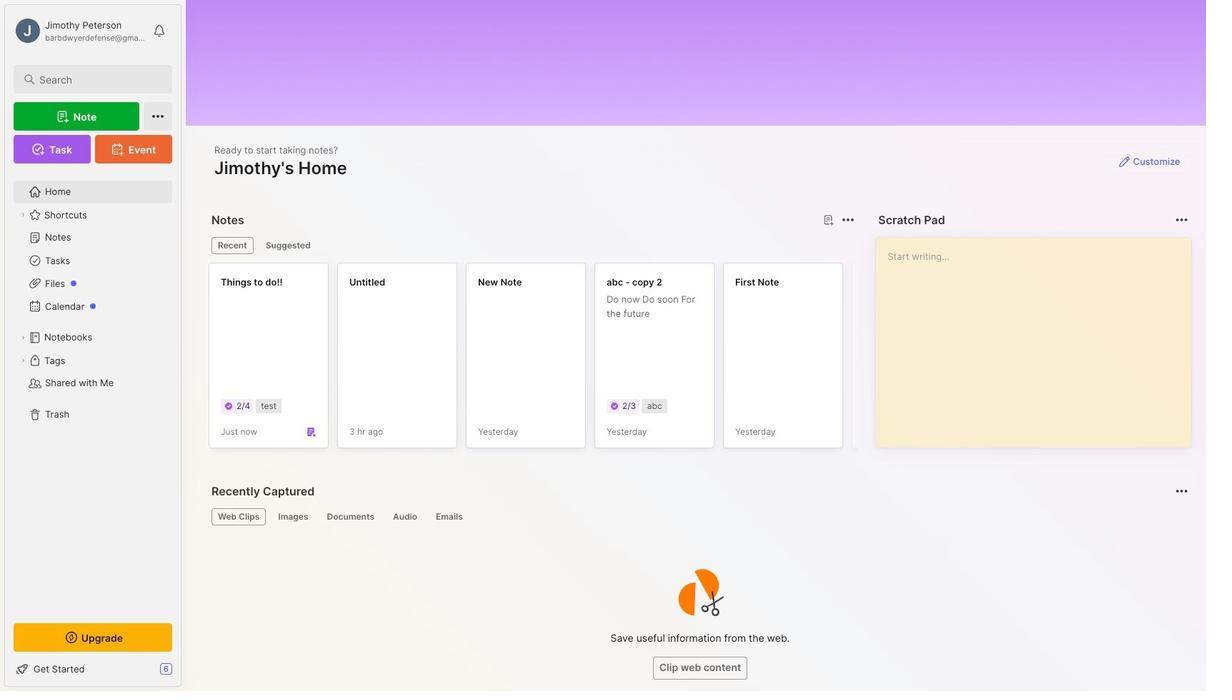 Task type: describe. For each thing, give the bounding box(es) containing it.
none search field inside main element
[[39, 71, 159, 88]]

expand notebooks image
[[19, 334, 27, 342]]

1 more actions image from the top
[[1173, 212, 1190, 229]]

2 more actions image from the top
[[1173, 483, 1190, 500]]

tree inside main element
[[5, 172, 181, 611]]

2 tab list from the top
[[212, 509, 1186, 526]]

expand tags image
[[19, 357, 27, 365]]

Help and Learning task checklist field
[[5, 658, 181, 681]]

Account field
[[14, 16, 146, 45]]

main element
[[0, 0, 186, 692]]

Search text field
[[39, 73, 159, 86]]

Start writing… text field
[[888, 238, 1190, 437]]

click to collapse image
[[180, 665, 191, 682]]



Task type: vqa. For each thing, say whether or not it's contained in the screenshot.
Dropdown List menu
no



Task type: locate. For each thing, give the bounding box(es) containing it.
more actions image
[[1173, 212, 1190, 229], [1173, 483, 1190, 500]]

None search field
[[39, 71, 159, 88]]

1 vertical spatial tab list
[[212, 509, 1186, 526]]

1 vertical spatial more actions image
[[1173, 483, 1190, 500]]

tab
[[212, 237, 253, 254], [259, 237, 317, 254], [212, 509, 266, 526], [272, 509, 315, 526], [320, 509, 381, 526], [387, 509, 424, 526], [429, 509, 469, 526]]

1 tab list from the top
[[212, 237, 853, 254]]

0 vertical spatial more actions field
[[1172, 210, 1192, 230]]

0 vertical spatial tab list
[[212, 237, 853, 254]]

2 more actions field from the top
[[1172, 482, 1192, 502]]

row group
[[209, 263, 1206, 457]]

tree
[[5, 172, 181, 611]]

tab list
[[212, 237, 853, 254], [212, 509, 1186, 526]]

0 vertical spatial more actions image
[[1173, 212, 1190, 229]]

1 vertical spatial more actions field
[[1172, 482, 1192, 502]]

More actions field
[[1172, 210, 1192, 230], [1172, 482, 1192, 502]]

1 more actions field from the top
[[1172, 210, 1192, 230]]



